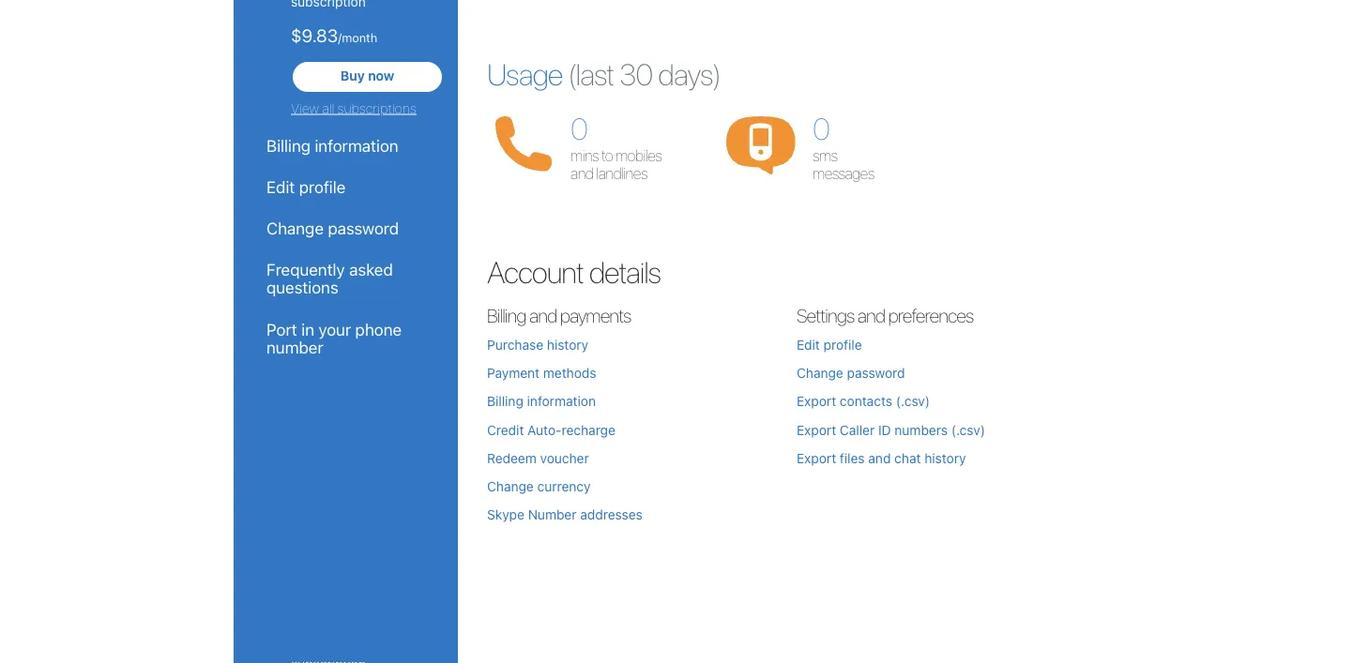 Task type: vqa. For each thing, say whether or not it's contained in the screenshot.
details
yes



Task type: describe. For each thing, give the bounding box(es) containing it.
mobiles
[[616, 146, 662, 164]]

change for change currency "link"
[[487, 479, 534, 494]]

in
[[302, 320, 314, 339]]

and right settings
[[858, 304, 885, 326]]

frequently asked questions link
[[267, 260, 425, 297]]

billing and payments element
[[487, 335, 797, 524]]

files
[[840, 451, 865, 466]]

change for "change password" link to the top
[[267, 219, 324, 238]]

frequently
[[267, 260, 345, 279]]

purchase
[[487, 337, 544, 353]]

export caller id numbers (.csv)
[[797, 422, 986, 438]]

0 vertical spatial change password link
[[267, 219, 425, 238]]

days)
[[658, 56, 721, 92]]

(last
[[568, 56, 614, 92]]

payment methods link
[[487, 366, 597, 381]]

export for export files and chat history
[[797, 451, 837, 466]]

history inside settings and preferences element
[[925, 451, 966, 466]]

edit profile for edit profile link inside the settings and preferences element
[[797, 337, 862, 353]]

buy now link
[[293, 62, 442, 92]]

to
[[602, 146, 613, 164]]

1 horizontal spatial change password link
[[797, 366, 905, 381]]

change currency
[[487, 479, 591, 494]]

$9.83
[[291, 24, 338, 46]]

view all subscriptions
[[291, 101, 416, 116]]

usage link
[[487, 56, 563, 92]]

edit profile link inside settings and preferences element
[[797, 337, 862, 353]]

purchase history link
[[487, 337, 589, 353]]

0 mins to mobiles and landlines
[[571, 111, 662, 183]]

billing for billing information link to the top
[[267, 136, 311, 155]]

billing for bottom billing information link
[[487, 394, 524, 409]]

payments
[[560, 304, 631, 326]]

methods
[[543, 366, 597, 381]]

caller
[[840, 422, 875, 438]]

asked
[[349, 260, 393, 279]]

change password for rightmost "change password" link
[[797, 366, 905, 381]]

preferences
[[888, 304, 974, 326]]

credit auto-recharge
[[487, 422, 616, 438]]

skype
[[487, 507, 525, 523]]

export for export contacts (.csv)
[[797, 394, 837, 409]]

addresses
[[580, 507, 643, 523]]

and up 'purchase history' link
[[529, 304, 557, 326]]

password for "change password" link to the top
[[328, 219, 399, 238]]

all
[[322, 101, 335, 116]]

subscriptions
[[338, 101, 416, 116]]

sms
[[813, 146, 838, 164]]

payment methods
[[487, 366, 597, 381]]

export contacts (.csv)
[[797, 394, 930, 409]]

redeem voucher
[[487, 451, 589, 466]]

purchase history
[[487, 337, 589, 353]]

0 vertical spatial profile
[[299, 177, 346, 196]]

chat
[[895, 451, 921, 466]]

export files and chat history link
[[797, 451, 966, 466]]

landlines
[[596, 165, 647, 183]]

id
[[879, 422, 891, 438]]

redeem
[[487, 451, 537, 466]]

export contacts (.csv) link
[[797, 394, 930, 409]]

0 vertical spatial billing information link
[[267, 136, 425, 155]]

messages
[[813, 165, 875, 183]]

edit for edit profile link inside the settings and preferences element
[[797, 337, 820, 353]]

0 horizontal spatial edit profile link
[[267, 177, 425, 196]]

change password for "change password" link to the top
[[267, 219, 399, 238]]

1 vertical spatial billing information link
[[487, 394, 596, 409]]

edit for left edit profile link
[[267, 177, 295, 196]]

port in your phone number
[[267, 320, 402, 357]]

questions
[[267, 278, 339, 297]]

frequently asked questions
[[267, 260, 393, 297]]

0 for 0 sms messages
[[813, 111, 829, 146]]

buy now
[[341, 68, 394, 84]]

main content containing usage
[[459, 0, 1135, 609]]

history inside billing and payments element
[[547, 337, 589, 353]]

settings and preferences
[[797, 304, 974, 326]]



Task type: locate. For each thing, give the bounding box(es) containing it.
edit profile
[[267, 177, 346, 196], [797, 337, 862, 353]]

account
[[487, 254, 584, 289]]

0 vertical spatial (.csv)
[[896, 394, 930, 409]]

auto-
[[528, 422, 562, 438]]

1 0 from the left
[[571, 111, 587, 146]]

change password link
[[267, 219, 425, 238], [797, 366, 905, 381]]

recharge
[[562, 422, 616, 438]]

history up methods
[[547, 337, 589, 353]]

and down mins
[[571, 165, 594, 183]]

0 horizontal spatial information
[[315, 136, 399, 155]]

0 vertical spatial change
[[267, 219, 324, 238]]

1 vertical spatial edit
[[797, 337, 820, 353]]

skype number addresses
[[487, 507, 643, 523]]

change for rightmost "change password" link
[[797, 366, 844, 381]]

information down methods
[[527, 394, 596, 409]]

1 horizontal spatial profile
[[824, 337, 862, 353]]

numbers
[[895, 422, 948, 438]]

mins
[[571, 146, 599, 164]]

0 vertical spatial password
[[328, 219, 399, 238]]

billing down view
[[267, 136, 311, 155]]

and inside "0 mins to mobiles and landlines"
[[571, 165, 594, 183]]

edit profile link
[[267, 177, 425, 196], [797, 337, 862, 353]]

edit inside settings and preferences element
[[797, 337, 820, 353]]

credit auto-recharge link
[[487, 422, 616, 438]]

1 vertical spatial (.csv)
[[952, 422, 986, 438]]

usage (last 30 days)
[[487, 56, 721, 92]]

settings
[[797, 304, 855, 326]]

buy
[[341, 68, 365, 84]]

password inside settings and preferences element
[[847, 366, 905, 381]]

password for rightmost "change password" link
[[847, 366, 905, 381]]

your
[[319, 320, 351, 339]]

1 vertical spatial edit profile link
[[797, 337, 862, 353]]

view all subscriptions link
[[291, 100, 444, 118]]

0 horizontal spatial edit
[[267, 177, 295, 196]]

0 horizontal spatial change password link
[[267, 219, 425, 238]]

$9.83 /month
[[291, 24, 378, 46]]

(.csv) up numbers
[[896, 394, 930, 409]]

1 horizontal spatial change
[[487, 479, 534, 494]]

billing information down all
[[267, 136, 399, 155]]

usage
[[487, 56, 563, 92]]

redeem voucher link
[[487, 451, 589, 466]]

0 horizontal spatial billing information
[[267, 136, 399, 155]]

1 horizontal spatial information
[[527, 394, 596, 409]]

1 vertical spatial export
[[797, 422, 837, 438]]

billing up credit
[[487, 394, 524, 409]]

edit profile down settings
[[797, 337, 862, 353]]

phone
[[355, 320, 402, 339]]

2 vertical spatial change
[[487, 479, 534, 494]]

0 horizontal spatial 0
[[571, 111, 587, 146]]

30
[[620, 56, 653, 92]]

view
[[291, 101, 319, 116]]

and right files on the right bottom
[[869, 451, 891, 466]]

profile
[[299, 177, 346, 196], [824, 337, 862, 353]]

billing information inside billing and payments element
[[487, 394, 596, 409]]

0
[[571, 111, 587, 146], [813, 111, 829, 146]]

2 vertical spatial billing
[[487, 394, 524, 409]]

export caller id numbers (.csv) link
[[797, 422, 986, 438]]

1 vertical spatial information
[[527, 394, 596, 409]]

change inside settings and preferences element
[[797, 366, 844, 381]]

0 vertical spatial billing information
[[267, 136, 399, 155]]

skype number addresses link
[[487, 507, 643, 523]]

change
[[267, 219, 324, 238], [797, 366, 844, 381], [487, 479, 534, 494]]

0 vertical spatial edit profile
[[267, 177, 346, 196]]

password up contacts
[[847, 366, 905, 381]]

/month
[[338, 30, 378, 44]]

details
[[589, 254, 661, 289]]

edit profile link down settings
[[797, 337, 862, 353]]

change up the frequently
[[267, 219, 324, 238]]

billing
[[267, 136, 311, 155], [487, 304, 526, 326], [487, 394, 524, 409]]

information inside billing and payments element
[[527, 394, 596, 409]]

billing information for billing information link to the top
[[267, 136, 399, 155]]

0 vertical spatial edit
[[267, 177, 295, 196]]

voucher
[[540, 451, 589, 466]]

0 vertical spatial information
[[315, 136, 399, 155]]

password up the asked
[[328, 219, 399, 238]]

change up export contacts (.csv) on the bottom right of page
[[797, 366, 844, 381]]

credit
[[487, 422, 524, 438]]

billing information
[[267, 136, 399, 155], [487, 394, 596, 409]]

change down redeem
[[487, 479, 534, 494]]

1 horizontal spatial edit profile
[[797, 337, 862, 353]]

0 for 0 mins to mobiles and landlines
[[571, 111, 587, 146]]

0 horizontal spatial change password
[[267, 219, 399, 238]]

1 vertical spatial change password
[[797, 366, 905, 381]]

port
[[267, 320, 297, 339]]

1 vertical spatial change
[[797, 366, 844, 381]]

2 export from the top
[[797, 422, 837, 438]]

profile inside settings and preferences element
[[824, 337, 862, 353]]

export left files on the right bottom
[[797, 451, 837, 466]]

0 up sms
[[813, 111, 829, 146]]

0 horizontal spatial edit profile
[[267, 177, 346, 196]]

edit profile inside settings and preferences element
[[797, 337, 862, 353]]

1 horizontal spatial (.csv)
[[952, 422, 986, 438]]

1 vertical spatial billing information
[[487, 394, 596, 409]]

1 vertical spatial billing
[[487, 304, 526, 326]]

information
[[315, 136, 399, 155], [527, 394, 596, 409]]

edit down settings
[[797, 337, 820, 353]]

billing information for bottom billing information link
[[487, 394, 596, 409]]

edit
[[267, 177, 295, 196], [797, 337, 820, 353]]

1 horizontal spatial change password
[[797, 366, 905, 381]]

0 up mins
[[571, 111, 587, 146]]

1 vertical spatial profile
[[824, 337, 862, 353]]

0 vertical spatial export
[[797, 394, 837, 409]]

2 0 from the left
[[813, 111, 829, 146]]

export
[[797, 394, 837, 409], [797, 422, 837, 438], [797, 451, 837, 466]]

1 vertical spatial password
[[847, 366, 905, 381]]

0 vertical spatial change password
[[267, 219, 399, 238]]

change currency link
[[487, 479, 591, 494]]

number
[[267, 338, 324, 357]]

1 horizontal spatial billing information link
[[487, 394, 596, 409]]

1 horizontal spatial billing information
[[487, 394, 596, 409]]

1 horizontal spatial edit
[[797, 337, 820, 353]]

1 horizontal spatial edit profile link
[[797, 337, 862, 353]]

billing information link down view all subscriptions
[[267, 136, 425, 155]]

settings and preferences element
[[797, 335, 1107, 468]]

billing up purchase
[[487, 304, 526, 326]]

change password up export contacts (.csv) on the bottom right of page
[[797, 366, 905, 381]]

profile down all
[[299, 177, 346, 196]]

1 export from the top
[[797, 394, 837, 409]]

billing information link
[[267, 136, 425, 155], [487, 394, 596, 409]]

edit down view
[[267, 177, 295, 196]]

0 horizontal spatial (.csv)
[[896, 394, 930, 409]]

export files and chat history
[[797, 451, 966, 466]]

export for export caller id numbers (.csv)
[[797, 422, 837, 438]]

history down numbers
[[925, 451, 966, 466]]

main content
[[459, 0, 1135, 609]]

0 vertical spatial history
[[547, 337, 589, 353]]

now
[[368, 68, 394, 84]]

edit profile for left edit profile link
[[267, 177, 346, 196]]

port in your phone number link
[[267, 320, 425, 357]]

change password up the frequently
[[267, 219, 399, 238]]

change password inside settings and preferences element
[[797, 366, 905, 381]]

1 vertical spatial change password link
[[797, 366, 905, 381]]

0 sms messages
[[813, 111, 875, 183]]

billing information down payment methods in the bottom of the page
[[487, 394, 596, 409]]

change password link up export contacts (.csv) on the bottom right of page
[[797, 366, 905, 381]]

account details
[[487, 254, 661, 289]]

change password link up the asked
[[267, 219, 425, 238]]

password
[[328, 219, 399, 238], [847, 366, 905, 381]]

(.csv)
[[896, 394, 930, 409], [952, 422, 986, 438]]

1 horizontal spatial history
[[925, 451, 966, 466]]

currency
[[537, 479, 591, 494]]

billing information link down payment methods in the bottom of the page
[[487, 394, 596, 409]]

history
[[547, 337, 589, 353], [925, 451, 966, 466]]

payment
[[487, 366, 540, 381]]

0 vertical spatial edit profile link
[[267, 177, 425, 196]]

change password
[[267, 219, 399, 238], [797, 366, 905, 381]]

(.csv) right numbers
[[952, 422, 986, 438]]

number
[[528, 507, 577, 523]]

contacts
[[840, 394, 893, 409]]

edit profile link down view all subscriptions
[[267, 177, 425, 196]]

information down view all subscriptions
[[315, 136, 399, 155]]

0 horizontal spatial password
[[328, 219, 399, 238]]

export left contacts
[[797, 394, 837, 409]]

1 horizontal spatial password
[[847, 366, 905, 381]]

edit profile down view
[[267, 177, 346, 196]]

1 vertical spatial edit profile
[[797, 337, 862, 353]]

information for billing information link to the top
[[315, 136, 399, 155]]

0 horizontal spatial change
[[267, 219, 324, 238]]

2 vertical spatial export
[[797, 451, 837, 466]]

0 inside "0 mins to mobiles and landlines"
[[571, 111, 587, 146]]

and
[[571, 165, 594, 183], [529, 304, 557, 326], [858, 304, 885, 326], [869, 451, 891, 466]]

billing and payments
[[487, 304, 631, 326]]

0 inside 0 sms messages
[[813, 111, 829, 146]]

1 vertical spatial history
[[925, 451, 966, 466]]

0 vertical spatial billing
[[267, 136, 311, 155]]

0 horizontal spatial history
[[547, 337, 589, 353]]

2 horizontal spatial change
[[797, 366, 844, 381]]

1 horizontal spatial 0
[[813, 111, 829, 146]]

0 horizontal spatial billing information link
[[267, 136, 425, 155]]

change inside billing and payments element
[[487, 479, 534, 494]]

export left caller
[[797, 422, 837, 438]]

profile down settings
[[824, 337, 862, 353]]

information for bottom billing information link
[[527, 394, 596, 409]]

0 horizontal spatial profile
[[299, 177, 346, 196]]

3 export from the top
[[797, 451, 837, 466]]



